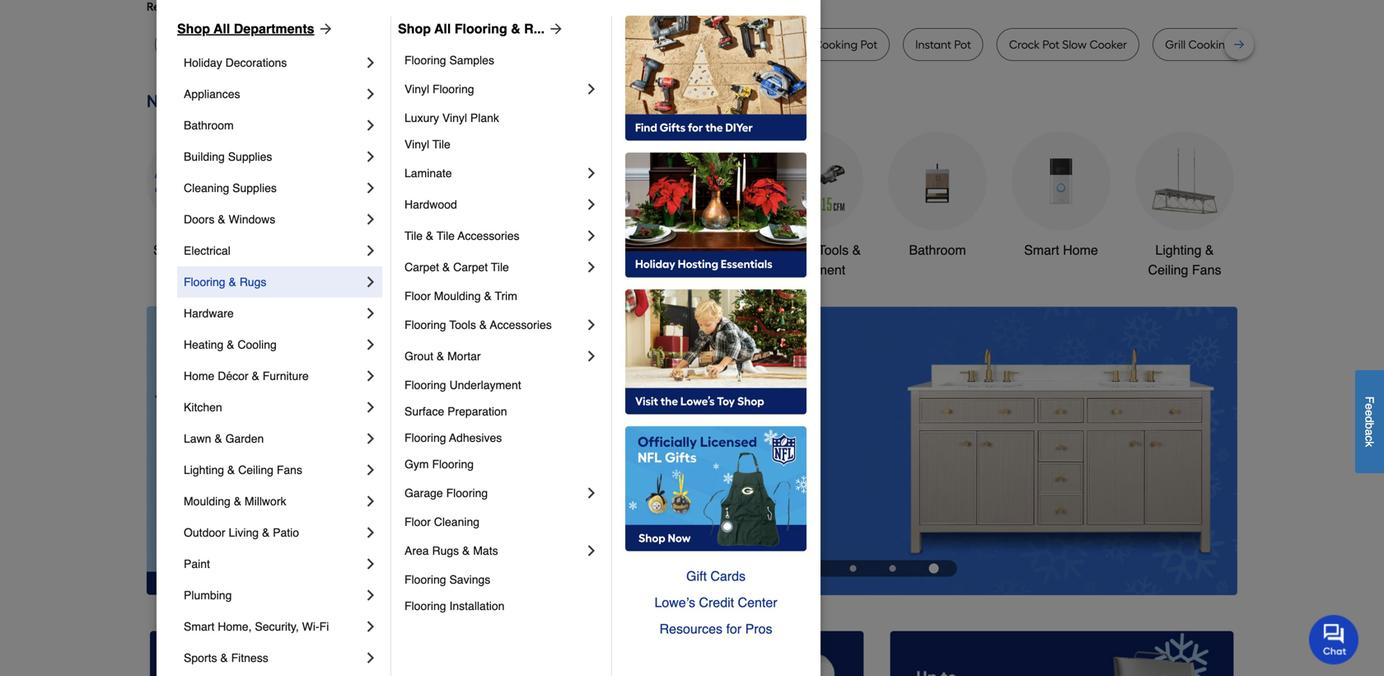 Task type: describe. For each thing, give the bounding box(es) containing it.
0 vertical spatial home
[[1064, 242, 1099, 258]]

floor cleaning link
[[405, 509, 600, 535]]

cleaning supplies
[[184, 181, 277, 195]]

1 cooker from the left
[[417, 38, 455, 52]]

moulding & millwork
[[184, 495, 286, 508]]

all for departments
[[214, 21, 230, 36]]

sports & fitness link
[[184, 642, 363, 674]]

heating & cooling
[[184, 338, 277, 351]]

pros
[[746, 621, 773, 636]]

c
[[1364, 435, 1377, 441]]

shop these last-minute gifts. $99 or less. quantities are limited and won't last. image
[[147, 306, 413, 595]]

shop all departments link
[[177, 19, 334, 39]]

triple
[[359, 38, 387, 52]]

crock pot slow cooker
[[1010, 38, 1128, 52]]

accessories for tile & tile accessories
[[458, 229, 520, 242]]

holiday hosting essentials. image
[[626, 153, 807, 278]]

0 horizontal spatial cleaning
[[184, 181, 229, 195]]

up to 40 percent off select vanities. plus get free local delivery on select vanities. image
[[439, 306, 1238, 595]]

trim
[[495, 289, 518, 303]]

countertop
[[553, 38, 613, 52]]

0 horizontal spatial ceiling
[[238, 463, 274, 476]]

tile & tile accessories
[[405, 229, 520, 242]]

plank
[[471, 111, 500, 124]]

1 slow from the left
[[390, 38, 415, 52]]

smart for smart home
[[1025, 242, 1060, 258]]

faucets
[[691, 242, 738, 258]]

1 horizontal spatial ceiling
[[1149, 262, 1189, 277]]

& inside lawn & garden link
[[215, 432, 222, 445]]

1 vertical spatial cleaning
[[434, 515, 480, 528]]

& inside floor moulding & trim "link"
[[484, 289, 492, 303]]

lowe's
[[655, 595, 696, 610]]

holiday decorations
[[184, 56, 287, 69]]

warming
[[1280, 38, 1329, 52]]

christmas
[[537, 242, 597, 258]]

sports
[[184, 651, 217, 664]]

& inside "area rugs & mats" link
[[463, 544, 470, 557]]

underlayment
[[450, 378, 522, 392]]

kitchen for kitchen faucets
[[644, 242, 688, 258]]

microwave
[[493, 38, 550, 52]]

microwave countertop
[[493, 38, 613, 52]]

vinyl flooring
[[405, 82, 474, 96]]

kitchen for kitchen
[[184, 401, 222, 414]]

chevron right image for grout & mortar
[[584, 348, 600, 364]]

crock pot cooking pot
[[761, 38, 878, 52]]

grill cooking grate & warming rack
[[1166, 38, 1357, 52]]

sports & fitness
[[184, 651, 269, 664]]

chevron right image for laminate
[[584, 165, 600, 181]]

1 horizontal spatial arrow right image
[[1208, 450, 1224, 467]]

flooring up 'luxury vinyl plank'
[[433, 82, 474, 96]]

& inside carpet & carpet tile link
[[443, 261, 450, 274]]

doors & windows
[[184, 213, 276, 226]]

& inside flooring tools & accessories link
[[480, 318, 487, 331]]

1 horizontal spatial fans
[[1193, 262, 1222, 277]]

get up to 2 free select tools or batteries when you buy 1 with select purchases. image
[[150, 631, 494, 676]]

find gifts for the diyer. image
[[626, 16, 807, 141]]

tile up carpet & carpet tile
[[437, 229, 455, 242]]

mortar
[[448, 350, 481, 363]]

resources for pros link
[[626, 616, 807, 642]]

0 vertical spatial lighting & ceiling fans link
[[1136, 131, 1235, 280]]

chevron right image for moulding & millwork
[[363, 493, 379, 509]]

paint
[[184, 557, 210, 570]]

heating
[[184, 338, 224, 351]]

carpet & carpet tile
[[405, 261, 509, 274]]

1 carpet from the left
[[405, 261, 439, 274]]

arrow right image
[[545, 21, 565, 37]]

patio
[[273, 526, 299, 539]]

0 vertical spatial lighting
[[1156, 242, 1202, 258]]

lawn
[[184, 432, 211, 445]]

tile & tile accessories link
[[405, 220, 584, 251]]

chevron right image for kitchen
[[363, 399, 379, 415]]

chevron right image for garage flooring
[[584, 485, 600, 501]]

scroll to item #5 element
[[913, 563, 956, 573]]

shop all deals
[[153, 242, 239, 258]]

up to 35 percent off select small appliances. image
[[520, 631, 865, 676]]

chevron right image for appliances
[[363, 86, 379, 102]]

lowe's credit center link
[[626, 589, 807, 616]]

1 vertical spatial rugs
[[432, 544, 459, 557]]

luxury vinyl plank
[[405, 111, 500, 124]]

flooring up the samples
[[455, 21, 508, 36]]

arrow right image inside "shop all departments" link
[[315, 21, 334, 37]]

holiday decorations link
[[184, 47, 363, 78]]

0 horizontal spatial moulding
[[184, 495, 231, 508]]

vinyl tile
[[405, 138, 451, 151]]

lawn & garden
[[184, 432, 264, 445]]

fi
[[320, 620, 329, 633]]

grill
[[1166, 38, 1186, 52]]

flooring & rugs link
[[184, 266, 363, 298]]

recommended searches for you heading
[[147, 0, 1238, 15]]

scroll to item #3 image
[[834, 565, 873, 572]]

rack
[[1331, 38, 1357, 52]]

flooring down arrow left icon at the left of page
[[446, 486, 488, 500]]

cooling
[[238, 338, 277, 351]]

lawn & garden link
[[184, 423, 363, 454]]

mats
[[473, 544, 498, 557]]

chevron right image for hardwood
[[584, 196, 600, 213]]

1 horizontal spatial bathroom link
[[889, 131, 988, 260]]

resources
[[660, 621, 723, 636]]

shop all flooring & r... link
[[398, 19, 565, 39]]

outdoor for outdoor living & patio
[[184, 526, 226, 539]]

shop all deals link
[[147, 131, 246, 260]]

hardwood
[[405, 198, 457, 211]]

chat invite button image
[[1310, 614, 1360, 665]]

2 slow from the left
[[1063, 38, 1087, 52]]

building supplies
[[184, 150, 272, 163]]

flooring installation link
[[405, 593, 600, 619]]

chevron right image for sports & fitness
[[363, 650, 379, 666]]

laminate link
[[405, 157, 584, 189]]

floor for floor cleaning
[[405, 515, 431, 528]]

chevron right image for paint
[[363, 556, 379, 572]]

0 horizontal spatial bathroom link
[[184, 110, 363, 141]]

chevron right image for area rugs & mats
[[584, 542, 600, 559]]

arrow left image
[[453, 450, 470, 467]]

food
[[651, 38, 677, 52]]

gift cards link
[[626, 563, 807, 589]]

furniture
[[263, 369, 309, 383]]

chevron right image for flooring & rugs
[[363, 274, 379, 290]]

hardwood link
[[405, 189, 584, 220]]

smart home link
[[1012, 131, 1111, 260]]

smart home, security, wi-fi link
[[184, 611, 363, 642]]

b
[[1364, 423, 1377, 429]]

kitchen faucets
[[644, 242, 738, 258]]

shop for shop all departments
[[177, 21, 210, 36]]

0 vertical spatial bathroom
[[184, 119, 234, 132]]

grout & mortar link
[[405, 340, 584, 372]]

& inside flooring & rugs link
[[229, 275, 236, 289]]

gift cards
[[687, 568, 746, 584]]

pot for crock pot slow cooker
[[1043, 38, 1060, 52]]

chevron right image for plumbing
[[363, 587, 379, 603]]

chevron right image for smart home, security, wi-fi
[[363, 618, 379, 635]]

chevron right image for vinyl flooring
[[584, 81, 600, 97]]

vinyl for vinyl flooring
[[405, 82, 430, 96]]

garden
[[226, 432, 264, 445]]

décor
[[218, 369, 249, 383]]

chevron right image for hardware
[[363, 305, 379, 322]]

home,
[[218, 620, 252, 633]]

2 cooking from the left
[[1189, 38, 1233, 52]]

tools for outdoor
[[819, 242, 849, 258]]

surface preparation
[[405, 405, 507, 418]]

flooring savings link
[[405, 566, 600, 593]]

flooring samples link
[[405, 47, 600, 73]]

building supplies link
[[184, 141, 363, 172]]

garage flooring link
[[405, 477, 584, 509]]

gym
[[405, 458, 429, 471]]

flooring down area
[[405, 573, 446, 586]]

chevron right image for tile & tile accessories
[[584, 228, 600, 244]]

2 e from the top
[[1364, 410, 1377, 416]]

holiday
[[184, 56, 222, 69]]



Task type: locate. For each thing, give the bounding box(es) containing it.
chevron right image for heating & cooling
[[363, 336, 379, 353]]

tools inside outdoor tools & equipment
[[819, 242, 849, 258]]

pot for crock pot cooking pot
[[794, 38, 812, 52]]

& inside grout & mortar link
[[437, 350, 445, 363]]

flooring down surface
[[405, 431, 446, 444]]

moulding & millwork link
[[184, 486, 363, 517]]

crock for crock pot cooking pot
[[761, 38, 792, 52]]

gym flooring link
[[405, 451, 600, 477]]

0 horizontal spatial cooker
[[417, 38, 455, 52]]

1 horizontal spatial lighting & ceiling fans
[[1149, 242, 1222, 277]]

scroll to item #4 image
[[873, 565, 913, 572]]

0 vertical spatial cleaning
[[184, 181, 229, 195]]

0 horizontal spatial bathroom
[[184, 119, 234, 132]]

0 vertical spatial arrow right image
[[315, 21, 334, 37]]

building
[[184, 150, 225, 163]]

1 vertical spatial bathroom
[[910, 242, 967, 258]]

warmer
[[680, 38, 723, 52]]

2 pot from the left
[[861, 38, 878, 52]]

decorations down "christmas"
[[532, 262, 602, 277]]

smart home, security, wi-fi
[[184, 620, 329, 633]]

& inside shop all flooring & r... link
[[511, 21, 521, 36]]

1 horizontal spatial smart
[[1025, 242, 1060, 258]]

& inside moulding & millwork link
[[234, 495, 242, 508]]

outdoor inside outdoor tools & equipment
[[767, 242, 815, 258]]

paint link
[[184, 548, 363, 580]]

vinyl left plank
[[443, 111, 467, 124]]

shop
[[177, 21, 210, 36], [398, 21, 431, 36]]

tile down hardwood
[[405, 229, 423, 242]]

1 vertical spatial tools
[[450, 318, 476, 331]]

3 pot from the left
[[955, 38, 972, 52]]

cleaning down the building
[[184, 181, 229, 195]]

1 horizontal spatial slow
[[1063, 38, 1087, 52]]

1 horizontal spatial decorations
[[532, 262, 602, 277]]

outdoor
[[767, 242, 815, 258], [184, 526, 226, 539]]

outdoor up paint
[[184, 526, 226, 539]]

grate
[[1236, 38, 1266, 52]]

cooking
[[814, 38, 858, 52], [1189, 38, 1233, 52]]

vinyl tile link
[[405, 131, 600, 157]]

outdoor up equipment
[[767, 242, 815, 258]]

flooring underlayment
[[405, 378, 522, 392]]

1 horizontal spatial rugs
[[432, 544, 459, 557]]

decorations for holiday
[[226, 56, 287, 69]]

tile down 'luxury vinyl plank'
[[433, 138, 451, 151]]

slow
[[390, 38, 415, 52], [1063, 38, 1087, 52]]

tile inside vinyl tile link
[[433, 138, 451, 151]]

accessories inside flooring tools & accessories link
[[490, 318, 552, 331]]

resources for pros
[[660, 621, 773, 636]]

flooring up grout
[[405, 318, 446, 331]]

1 crock from the left
[[761, 38, 792, 52]]

1 e from the top
[[1364, 403, 1377, 410]]

moulding inside "link"
[[434, 289, 481, 303]]

all up holiday decorations
[[214, 21, 230, 36]]

crock right the warmer
[[761, 38, 792, 52]]

new deals every day during 25 days of deals image
[[147, 87, 1238, 115]]

accessories down hardwood link
[[458, 229, 520, 242]]

1 pot from the left
[[794, 38, 812, 52]]

shop up holiday
[[177, 21, 210, 36]]

christmas decorations
[[532, 242, 602, 277]]

0 horizontal spatial all
[[187, 242, 202, 258]]

flooring adhesives link
[[405, 425, 600, 451]]

fitness
[[231, 651, 269, 664]]

0 horizontal spatial crock
[[761, 38, 792, 52]]

flooring samples
[[405, 54, 495, 67]]

crock right instant pot
[[1010, 38, 1040, 52]]

scroll to item #2 image
[[794, 565, 834, 572]]

chevron right image for outdoor living & patio
[[363, 524, 379, 541]]

bathroom link
[[184, 110, 363, 141], [889, 131, 988, 260]]

laminate
[[405, 167, 452, 180]]

0 vertical spatial supplies
[[228, 150, 272, 163]]

cooker left "grill"
[[1090, 38, 1128, 52]]

decorations
[[226, 56, 287, 69], [532, 262, 602, 277]]

flooring tools & accessories link
[[405, 309, 584, 340]]

wi-
[[302, 620, 320, 633]]

kitchen up "lawn"
[[184, 401, 222, 414]]

1 vertical spatial moulding
[[184, 495, 231, 508]]

pot
[[794, 38, 812, 52], [861, 38, 878, 52], [955, 38, 972, 52], [1043, 38, 1060, 52]]

2 horizontal spatial all
[[435, 21, 451, 36]]

moulding
[[434, 289, 481, 303], [184, 495, 231, 508]]

flooring down flooring adhesives
[[432, 458, 474, 471]]

0 horizontal spatial rugs
[[240, 275, 267, 289]]

garage
[[405, 486, 443, 500]]

all for deals
[[187, 242, 202, 258]]

d
[[1364, 416, 1377, 423]]

1 vertical spatial accessories
[[490, 318, 552, 331]]

cooker up flooring samples
[[417, 38, 455, 52]]

cleaning up area rugs & mats
[[434, 515, 480, 528]]

1 horizontal spatial cooker
[[1090, 38, 1128, 52]]

& inside "tile & tile accessories" link
[[426, 229, 434, 242]]

tile inside carpet & carpet tile link
[[491, 261, 509, 274]]

lighting & ceiling fans link
[[1136, 131, 1235, 280], [184, 454, 363, 486]]

1 horizontal spatial tools
[[819, 242, 849, 258]]

flooring up surface
[[405, 378, 446, 392]]

deals
[[205, 242, 239, 258]]

up to 30 percent off select grills and accessories. image
[[891, 631, 1235, 676]]

0 horizontal spatial tools
[[450, 318, 476, 331]]

0 vertical spatial floor
[[405, 289, 431, 303]]

chevron right image
[[584, 81, 600, 97], [584, 165, 600, 181], [363, 180, 379, 196], [584, 196, 600, 213], [363, 242, 379, 259], [363, 274, 379, 290], [363, 305, 379, 322], [584, 348, 600, 364], [363, 399, 379, 415], [363, 462, 379, 478], [584, 485, 600, 501], [584, 542, 600, 559], [363, 587, 379, 603], [363, 618, 379, 635]]

rugs right area
[[432, 544, 459, 557]]

0 horizontal spatial smart
[[184, 620, 215, 633]]

1 horizontal spatial bathroom
[[910, 242, 967, 258]]

1 horizontal spatial all
[[214, 21, 230, 36]]

& inside outdoor tools & equipment
[[853, 242, 862, 258]]

1 horizontal spatial cooking
[[1189, 38, 1233, 52]]

floor inside "link"
[[405, 289, 431, 303]]

0 horizontal spatial lighting & ceiling fans link
[[184, 454, 363, 486]]

living
[[229, 526, 259, 539]]

vinyl flooring link
[[405, 73, 584, 105]]

floor moulding & trim
[[405, 289, 518, 303]]

ceiling
[[1149, 262, 1189, 277], [238, 463, 274, 476]]

2 vertical spatial vinyl
[[405, 138, 430, 151]]

0 horizontal spatial home
[[184, 369, 215, 383]]

supplies for building supplies
[[228, 150, 272, 163]]

plumbing link
[[184, 580, 363, 611]]

0 vertical spatial ceiling
[[1149, 262, 1189, 277]]

center
[[738, 595, 778, 610]]

area rugs & mats
[[405, 544, 498, 557]]

& inside doors & windows link
[[218, 213, 226, 226]]

crock
[[761, 38, 792, 52], [1010, 38, 1040, 52]]

floor up area
[[405, 515, 431, 528]]

vinyl for vinyl tile
[[405, 138, 430, 151]]

gym flooring
[[405, 458, 474, 471]]

officially licensed n f l gifts. shop now. image
[[626, 426, 807, 552]]

vinyl up luxury
[[405, 82, 430, 96]]

tools up equipment
[[819, 242, 849, 258]]

shop up 'triple slow cooker'
[[398, 21, 431, 36]]

doors
[[184, 213, 215, 226]]

& inside home décor & furniture link
[[252, 369, 260, 383]]

shop inside shop all flooring & r... link
[[398, 21, 431, 36]]

1 horizontal spatial outdoor
[[767, 242, 815, 258]]

security,
[[255, 620, 299, 633]]

gift
[[687, 568, 707, 584]]

0 horizontal spatial lighting & ceiling fans
[[184, 463, 303, 476]]

0 vertical spatial rugs
[[240, 275, 267, 289]]

& inside sports & fitness link
[[220, 651, 228, 664]]

chevron right image for doors & windows
[[363, 211, 379, 228]]

smart for smart home, security, wi-fi
[[184, 620, 215, 633]]

1 vertical spatial kitchen
[[184, 401, 222, 414]]

1 vertical spatial floor
[[405, 515, 431, 528]]

tools down floor moulding & trim
[[450, 318, 476, 331]]

0 horizontal spatial decorations
[[226, 56, 287, 69]]

2 crock from the left
[[1010, 38, 1040, 52]]

flooring installation
[[405, 599, 505, 613]]

accessories inside "tile & tile accessories" link
[[458, 229, 520, 242]]

moulding down carpet & carpet tile
[[434, 289, 481, 303]]

flooring inside 'link'
[[405, 431, 446, 444]]

2 floor from the top
[[405, 515, 431, 528]]

1 horizontal spatial home
[[1064, 242, 1099, 258]]

luxury
[[405, 111, 439, 124]]

& inside the outdoor living & patio link
[[262, 526, 270, 539]]

flooring underlayment link
[[405, 372, 600, 398]]

chevron right image for holiday decorations
[[363, 54, 379, 71]]

flooring down electrical on the top of the page
[[184, 275, 226, 289]]

outdoor tools & equipment
[[767, 242, 862, 277]]

2 carpet from the left
[[454, 261, 488, 274]]

plumbing
[[184, 589, 232, 602]]

accessories
[[458, 229, 520, 242], [490, 318, 552, 331]]

0 horizontal spatial fans
[[277, 463, 303, 476]]

1 horizontal spatial shop
[[398, 21, 431, 36]]

vinyl down luxury
[[405, 138, 430, 151]]

savings
[[450, 573, 491, 586]]

0 vertical spatial outdoor
[[767, 242, 815, 258]]

0 vertical spatial smart
[[1025, 242, 1060, 258]]

decorations down "shop all departments" link
[[226, 56, 287, 69]]

all right shop
[[187, 242, 202, 258]]

0 vertical spatial tools
[[819, 242, 849, 258]]

moulding up outdoor living & patio
[[184, 495, 231, 508]]

1 vertical spatial decorations
[[532, 262, 602, 277]]

kitchen left faucets
[[644, 242, 688, 258]]

0 vertical spatial moulding
[[434, 289, 481, 303]]

chevron right image for building supplies
[[363, 148, 379, 165]]

installation
[[450, 599, 505, 613]]

flooring down flooring savings
[[405, 599, 446, 613]]

accessories down trim
[[490, 318, 552, 331]]

1 floor from the top
[[405, 289, 431, 303]]

0 vertical spatial accessories
[[458, 229, 520, 242]]

all
[[214, 21, 230, 36], [435, 21, 451, 36], [187, 242, 202, 258]]

1 horizontal spatial lighting
[[1156, 242, 1202, 258]]

instant pot
[[916, 38, 972, 52]]

shop inside "shop all departments" link
[[177, 21, 210, 36]]

chevron right image for bathroom
[[363, 117, 379, 134]]

e up the b
[[1364, 410, 1377, 416]]

0 horizontal spatial arrow right image
[[315, 21, 334, 37]]

1 vertical spatial vinyl
[[443, 111, 467, 124]]

1 horizontal spatial kitchen
[[644, 242, 688, 258]]

adhesives
[[449, 431, 502, 444]]

home décor & furniture
[[184, 369, 309, 383]]

tile up floor moulding & trim "link"
[[491, 261, 509, 274]]

instant
[[916, 38, 952, 52]]

tools for flooring
[[450, 318, 476, 331]]

& inside heating & cooling link
[[227, 338, 235, 351]]

kitchen
[[644, 242, 688, 258], [184, 401, 222, 414]]

chevron right image for electrical
[[363, 242, 379, 259]]

chevron right image for cleaning supplies
[[363, 180, 379, 196]]

1 vertical spatial fans
[[277, 463, 303, 476]]

0 horizontal spatial slow
[[390, 38, 415, 52]]

1 vertical spatial home
[[184, 369, 215, 383]]

credit
[[699, 595, 735, 610]]

0 horizontal spatial carpet
[[405, 261, 439, 274]]

chevron right image for carpet & carpet tile
[[584, 259, 600, 275]]

visit the lowe's toy shop. image
[[626, 289, 807, 415]]

chevron right image for lawn & garden
[[363, 430, 379, 447]]

decorations for christmas
[[532, 262, 602, 277]]

rugs down the 'electrical' link
[[240, 275, 267, 289]]

1 cooking from the left
[[814, 38, 858, 52]]

lowe's credit center
[[655, 595, 778, 610]]

0 vertical spatial fans
[[1193, 262, 1222, 277]]

arrow right image
[[315, 21, 334, 37], [1208, 450, 1224, 467]]

1 vertical spatial lighting
[[184, 463, 224, 476]]

flooring down 'triple slow cooker'
[[405, 54, 446, 67]]

crock for crock pot slow cooker
[[1010, 38, 1040, 52]]

chevron right image for lighting & ceiling fans
[[363, 462, 379, 478]]

0 horizontal spatial outdoor
[[184, 526, 226, 539]]

1 vertical spatial lighting & ceiling fans
[[184, 463, 303, 476]]

heating & cooling link
[[184, 329, 363, 360]]

1 horizontal spatial lighting & ceiling fans link
[[1136, 131, 1235, 280]]

0 vertical spatial vinyl
[[405, 82, 430, 96]]

2 shop from the left
[[398, 21, 431, 36]]

1 vertical spatial ceiling
[[238, 463, 274, 476]]

lighting & ceiling fans
[[1149, 242, 1222, 277], [184, 463, 303, 476]]

0 vertical spatial decorations
[[226, 56, 287, 69]]

floor down carpet & carpet tile
[[405, 289, 431, 303]]

supplies up windows
[[233, 181, 277, 195]]

hardware link
[[184, 298, 363, 329]]

chevron right image for home décor & furniture
[[363, 368, 379, 384]]

0 vertical spatial lighting & ceiling fans
[[1149, 242, 1222, 277]]

tile
[[433, 138, 451, 151], [405, 229, 423, 242], [437, 229, 455, 242], [491, 261, 509, 274]]

outdoor living & patio
[[184, 526, 299, 539]]

&
[[511, 21, 521, 36], [1269, 38, 1277, 52], [218, 213, 226, 226], [426, 229, 434, 242], [853, 242, 862, 258], [1206, 242, 1215, 258], [443, 261, 450, 274], [229, 275, 236, 289], [484, 289, 492, 303], [480, 318, 487, 331], [227, 338, 235, 351], [437, 350, 445, 363], [252, 369, 260, 383], [215, 432, 222, 445], [227, 463, 235, 476], [234, 495, 242, 508], [262, 526, 270, 539], [463, 544, 470, 557], [220, 651, 228, 664]]

all for flooring
[[435, 21, 451, 36]]

1 horizontal spatial moulding
[[434, 289, 481, 303]]

shop for shop all flooring & r...
[[398, 21, 431, 36]]

1 vertical spatial smart
[[184, 620, 215, 633]]

1 vertical spatial lighting & ceiling fans link
[[184, 454, 363, 486]]

2 cooker from the left
[[1090, 38, 1128, 52]]

smart inside "smart home" link
[[1025, 242, 1060, 258]]

chevron right image for flooring tools & accessories
[[584, 317, 600, 333]]

for
[[727, 621, 742, 636]]

departments
[[234, 21, 315, 36]]

0 horizontal spatial shop
[[177, 21, 210, 36]]

hardware
[[184, 307, 234, 320]]

floor cleaning
[[405, 515, 480, 528]]

0 horizontal spatial kitchen
[[184, 401, 222, 414]]

food warmer
[[651, 38, 723, 52]]

accessories for flooring tools & accessories
[[490, 318, 552, 331]]

appliances
[[184, 87, 240, 101]]

windows
[[229, 213, 276, 226]]

1 horizontal spatial carpet
[[454, 261, 488, 274]]

chevron right image
[[363, 54, 379, 71], [363, 86, 379, 102], [363, 117, 379, 134], [363, 148, 379, 165], [363, 211, 379, 228], [584, 228, 600, 244], [584, 259, 600, 275], [584, 317, 600, 333], [363, 336, 379, 353], [363, 368, 379, 384], [363, 430, 379, 447], [363, 493, 379, 509], [363, 524, 379, 541], [363, 556, 379, 572], [363, 650, 379, 666]]

1 vertical spatial supplies
[[233, 181, 277, 195]]

garage flooring
[[405, 486, 488, 500]]

0 vertical spatial kitchen
[[644, 242, 688, 258]]

cleaning
[[184, 181, 229, 195], [434, 515, 480, 528]]

4 pot from the left
[[1043, 38, 1060, 52]]

floor for floor moulding & trim
[[405, 289, 431, 303]]

0 horizontal spatial cooking
[[814, 38, 858, 52]]

0 horizontal spatial lighting
[[184, 463, 224, 476]]

f e e d b a c k button
[[1356, 370, 1385, 473]]

1 shop from the left
[[177, 21, 210, 36]]

smart inside smart home, security, wi-fi link
[[184, 620, 215, 633]]

supplies for cleaning supplies
[[233, 181, 277, 195]]

1 horizontal spatial cleaning
[[434, 515, 480, 528]]

1 vertical spatial arrow right image
[[1208, 450, 1224, 467]]

f e e d b a c k
[[1364, 396, 1377, 447]]

all up flooring samples
[[435, 21, 451, 36]]

1 vertical spatial outdoor
[[184, 526, 226, 539]]

flooring & rugs
[[184, 275, 267, 289]]

flooring
[[455, 21, 508, 36], [405, 54, 446, 67], [433, 82, 474, 96], [184, 275, 226, 289], [405, 318, 446, 331], [405, 378, 446, 392], [405, 431, 446, 444], [432, 458, 474, 471], [446, 486, 488, 500], [405, 573, 446, 586], [405, 599, 446, 613]]

supplies up cleaning supplies
[[228, 150, 272, 163]]

area rugs & mats link
[[405, 535, 584, 566]]

outdoor for outdoor tools & equipment
[[767, 242, 815, 258]]

triple slow cooker
[[359, 38, 455, 52]]

r...
[[524, 21, 545, 36]]

pot for instant pot
[[955, 38, 972, 52]]

e up d
[[1364, 403, 1377, 410]]

1 horizontal spatial crock
[[1010, 38, 1040, 52]]



Task type: vqa. For each thing, say whether or not it's contained in the screenshot.
Building Supplies
yes



